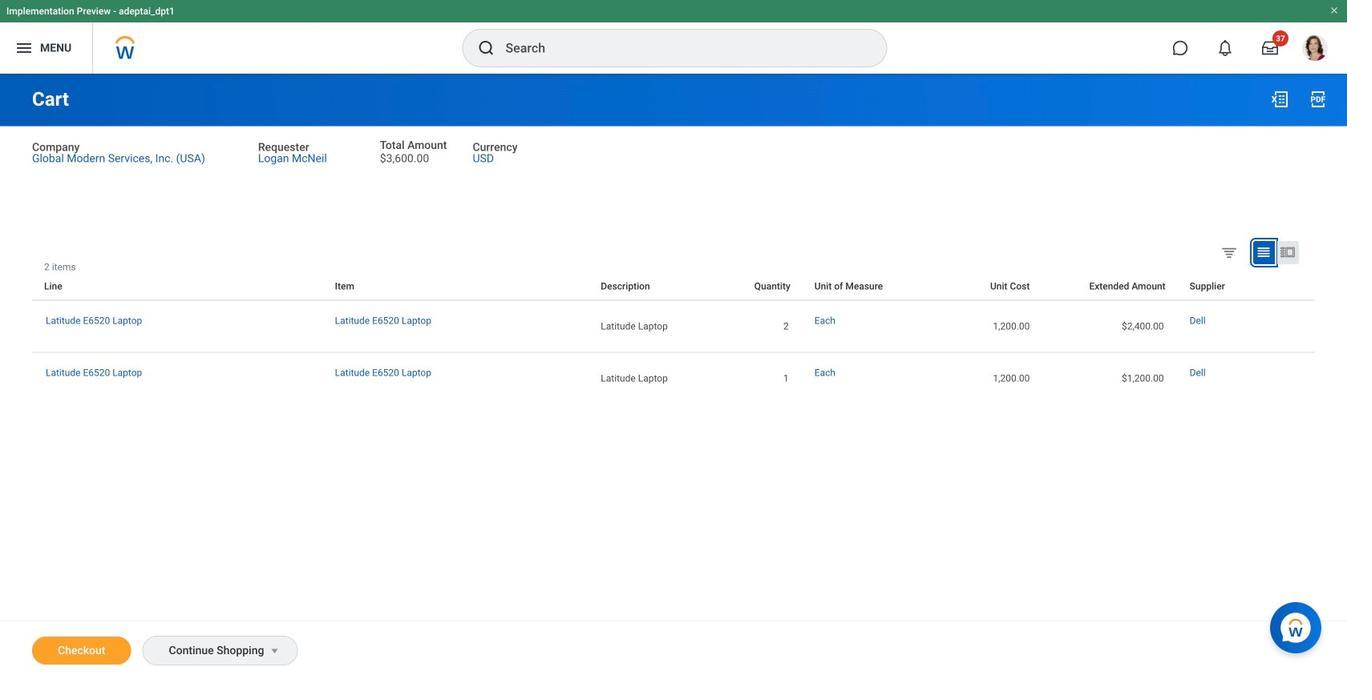 Task type: describe. For each thing, give the bounding box(es) containing it.
select to filter grid data image
[[1220, 244, 1238, 261]]

Toggle to List Detail view radio
[[1277, 241, 1299, 264]]

Search Workday  search field
[[506, 30, 854, 66]]

profile logan mcneil image
[[1302, 35, 1328, 64]]

inbox large image
[[1262, 40, 1278, 56]]

justify image
[[14, 38, 34, 58]]

search image
[[477, 38, 496, 58]]



Task type: vqa. For each thing, say whether or not it's contained in the screenshot.
Toggle to List Detail view image
yes



Task type: locate. For each thing, give the bounding box(es) containing it.
view printable version (pdf) image
[[1309, 90, 1328, 109]]

Toggle to Grid view radio
[[1253, 241, 1275, 264]]

notifications large image
[[1217, 40, 1233, 56]]

banner
[[0, 0, 1347, 74]]

option group
[[1217, 241, 1311, 268]]

export to excel image
[[1270, 90, 1289, 109]]

toolbar
[[1303, 262, 1315, 273]]

main content
[[0, 74, 1347, 680]]

close environment banner image
[[1329, 6, 1339, 15]]

toggle to grid view image
[[1256, 244, 1272, 260]]

toggle to list detail view image
[[1280, 244, 1296, 260]]

caret down image
[[265, 645, 284, 658]]



